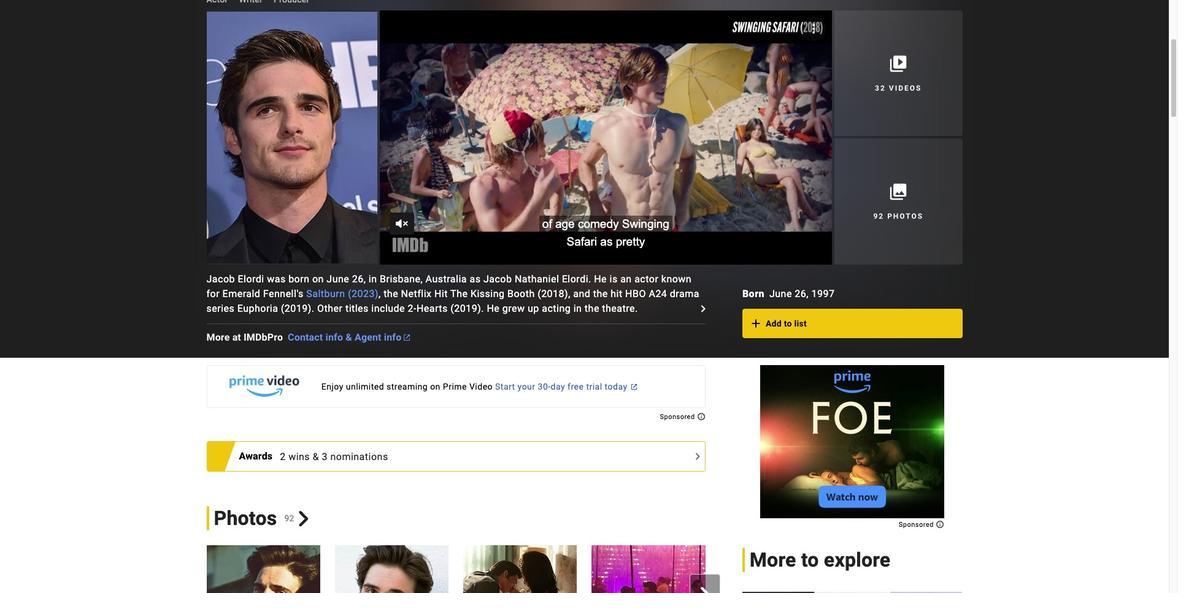 Task type: describe. For each thing, give the bounding box(es) containing it.
born june 26, 1997
[[742, 288, 835, 300]]

a24
[[649, 288, 667, 300]]

photos inside button
[[887, 212, 924, 221]]

0 horizontal spatial photos
[[214, 508, 277, 531]]

booth
[[507, 288, 535, 300]]

, the netflix hit the kissing booth (2018), and the hit hbo a24 drama series euphoria (2019). other titles include 2-hearts (2019). he grew up acting in the theatre.
[[206, 288, 699, 315]]

2 cailee spaeny and jacob elordi in priscilla (2023) image from the left
[[592, 546, 706, 594]]

other
[[317, 303, 343, 315]]

add to list
[[766, 319, 807, 329]]

more at imdbpro button
[[206, 332, 283, 344]]

add to list button
[[742, 309, 962, 339]]

,
[[379, 288, 381, 300]]

video autoplay preference image
[[806, 21, 821, 36]]

3
[[322, 451, 328, 463]]

video player application
[[380, 10, 832, 265]]

up
[[528, 303, 539, 315]]

was
[[267, 273, 286, 285]]

on
[[312, 273, 324, 285]]

watch the rise of jacob elordi element
[[380, 10, 832, 265]]

emerald
[[222, 288, 260, 300]]

more for more to explore
[[750, 549, 796, 572]]

chevron right inline image
[[698, 588, 712, 594]]

imdbpro
[[244, 332, 283, 343]]

2 info from the left
[[384, 332, 402, 343]]

saltburn (2023) link
[[306, 288, 379, 300]]

elordi
[[238, 273, 264, 285]]

born
[[742, 288, 765, 300]]

1 info from the left
[[326, 332, 343, 343]]

free
[[568, 382, 584, 392]]

contact
[[288, 332, 323, 343]]

1997
[[811, 288, 835, 300]]

volume off image
[[394, 216, 409, 231]]

hit
[[611, 288, 623, 300]]

32 videos
[[875, 84, 922, 92]]

more for more at imdbpro
[[206, 332, 230, 343]]

start your 30-day free trial today link
[[206, 366, 706, 408]]

fennell's
[[263, 288, 304, 300]]

explore
[[824, 549, 891, 572]]

1 cailee spaeny and jacob elordi in priscilla (2023) image from the left
[[463, 546, 577, 594]]

see more awards and nominations image
[[690, 450, 705, 465]]

day
[[551, 382, 565, 392]]

elordi.
[[562, 273, 591, 285]]

contact info & agent info
[[288, 332, 402, 343]]

and
[[573, 288, 590, 300]]

chevron right inline image
[[296, 512, 311, 527]]

to for more
[[801, 549, 819, 572]]

32 videos button
[[834, 10, 962, 136]]

2 jacob from the left
[[483, 273, 512, 285]]

more to explore
[[750, 549, 891, 572]]

92 for 92 photos
[[873, 212, 884, 221]]

your
[[518, 382, 535, 392]]

series
[[206, 303, 235, 315]]

acting
[[542, 303, 571, 315]]

known
[[661, 273, 692, 285]]

92 photos
[[873, 212, 924, 221]]

2 wins & 3 nominations
[[280, 451, 388, 463]]

92 for 92
[[284, 514, 294, 524]]

launch inline image
[[404, 335, 410, 341]]

& for 3
[[313, 451, 319, 463]]

hbo
[[625, 288, 646, 300]]

awards
[[239, 451, 273, 463]]

26, inside the jacob elordi was born on june 26, in brisbane, australia as jacob nathaniel elordi. he is an actor known for emerald fennell's
[[352, 273, 366, 285]]

in inside the jacob elordi was born on june 26, in brisbane, australia as jacob nathaniel elordi. he is an actor known for emerald fennell's
[[369, 273, 377, 285]]

jacob elordi returns to the big screen playing elvis in the sofia coppola-directed biopic 'priscilla.' "no small parts" breaks down elordi's earliest roles in australian movies and tv, 'the kissing booth' movies, "euphoria," and much more. which of jacob elordi's roles is your favorite? image
[[380, 10, 832, 265]]

kissing
[[471, 288, 505, 300]]

1 horizontal spatial 26,
[[795, 288, 809, 300]]

nathaniel
[[515, 273, 559, 285]]

to for add
[[784, 319, 792, 329]]



Task type: vqa. For each thing, say whether or not it's contained in the screenshot.
( corresponding to 63.
no



Task type: locate. For each thing, give the bounding box(es) containing it.
26,
[[352, 273, 366, 285], [795, 288, 809, 300]]

the left hit
[[593, 288, 608, 300]]

0 vertical spatial june
[[327, 273, 349, 285]]

in inside , the netflix hit the kissing booth (2018), and the hit hbo a24 drama series euphoria (2019). other titles include 2-hearts (2019). he grew up acting in the theatre.
[[574, 303, 582, 315]]

1 vertical spatial 92
[[284, 514, 294, 524]]

sponsored inside section
[[899, 521, 936, 529]]

the
[[450, 288, 468, 300]]

more at imdbpro
[[206, 332, 283, 343]]

photos
[[887, 212, 924, 221], [214, 508, 277, 531]]

he inside the jacob elordi was born on june 26, in brisbane, australia as jacob nathaniel elordi. he is an actor known for emerald fennell's
[[594, 273, 607, 285]]

awards button
[[239, 450, 280, 465]]

0 horizontal spatial &
[[313, 451, 319, 463]]

1 vertical spatial to
[[801, 549, 819, 572]]

1 horizontal spatial photos
[[887, 212, 924, 221]]

to left explore
[[801, 549, 819, 572]]

theatre.
[[602, 303, 638, 315]]

1 horizontal spatial june
[[769, 288, 792, 300]]

list
[[794, 319, 807, 329]]

jacob up the kissing
[[483, 273, 512, 285]]

he left is
[[594, 273, 607, 285]]

june up saltburn (2023) link
[[327, 273, 349, 285]]

1 horizontal spatial jacob
[[483, 273, 512, 285]]

contact info & agent info button
[[288, 332, 410, 344]]

saltburn
[[306, 288, 345, 300]]

2 (2019). from the left
[[451, 303, 484, 315]]

born
[[288, 273, 310, 285]]

june inside the jacob elordi was born on june 26, in brisbane, australia as jacob nathaniel elordi. he is an actor known for emerald fennell's
[[327, 273, 349, 285]]

jacob elordi was born on june 26, in brisbane, australia as jacob nathaniel elordi. he is an actor known for emerald fennell's
[[206, 273, 692, 300]]

euphoria
[[237, 303, 278, 315]]

1 vertical spatial in
[[574, 303, 582, 315]]

(2019). down "the"
[[451, 303, 484, 315]]

1 horizontal spatial &
[[346, 332, 352, 343]]

0 horizontal spatial sponsored
[[660, 413, 697, 421]]

1 vertical spatial &
[[313, 451, 319, 463]]

1 horizontal spatial he
[[594, 273, 607, 285]]

26, up (2023)
[[352, 273, 366, 285]]

1 vertical spatial more
[[750, 549, 796, 572]]

add
[[766, 319, 782, 329]]

1 horizontal spatial to
[[801, 549, 819, 572]]

as
[[470, 273, 481, 285]]

group
[[380, 10, 832, 265], [206, 10, 377, 265], [192, 546, 834, 594], [742, 592, 962, 594]]

30-
[[538, 382, 551, 392]]

to
[[784, 319, 792, 329], [801, 549, 819, 572]]

(2023)
[[348, 288, 379, 300]]

0 horizontal spatial more
[[206, 332, 230, 343]]

to left list at the bottom of page
[[784, 319, 792, 329]]

is
[[610, 273, 618, 285]]

jacob elordi image
[[206, 11, 377, 264], [206, 546, 320, 594], [335, 546, 449, 594]]

the right ,
[[384, 288, 398, 300]]

&
[[346, 332, 352, 343], [313, 451, 319, 463]]

production art image
[[742, 592, 962, 594]]

2 horizontal spatial cailee spaeny and jacob elordi in priscilla (2023) image
[[720, 546, 834, 594]]

in down and
[[574, 303, 582, 315]]

an
[[620, 273, 632, 285]]

1 horizontal spatial info
[[384, 332, 402, 343]]

1 horizontal spatial cailee spaeny and jacob elordi in priscilla (2023) image
[[592, 546, 706, 594]]

0 horizontal spatial to
[[784, 319, 792, 329]]

info right contact
[[326, 332, 343, 343]]

1 horizontal spatial more
[[750, 549, 796, 572]]

0 vertical spatial more
[[206, 332, 230, 343]]

info left launch inline icon
[[384, 332, 402, 343]]

at
[[232, 332, 241, 343]]

jacob up for
[[206, 273, 235, 285]]

in up (2023)
[[369, 273, 377, 285]]

0 vertical spatial &
[[346, 332, 352, 343]]

3 cailee spaeny and jacob elordi in priscilla (2023) image from the left
[[720, 546, 834, 594]]

hit
[[434, 288, 448, 300]]

more inside more at imdbpro button
[[206, 332, 230, 343]]

for
[[206, 288, 220, 300]]

to inside button
[[784, 319, 792, 329]]

today
[[605, 382, 627, 392]]

0 horizontal spatial jacob
[[206, 273, 235, 285]]

0 horizontal spatial cailee spaeny and jacob elordi in priscilla (2023) image
[[463, 546, 577, 594]]

the down and
[[585, 303, 599, 315]]

more
[[206, 332, 230, 343], [750, 549, 796, 572]]

he down the kissing
[[487, 303, 500, 315]]

& left agent
[[346, 332, 352, 343]]

& for agent
[[346, 332, 352, 343]]

start
[[495, 382, 515, 392]]

1 jacob from the left
[[206, 273, 235, 285]]

june right born
[[769, 288, 792, 300]]

hearts
[[417, 303, 448, 315]]

videos
[[889, 84, 922, 92]]

1 vertical spatial sponsored
[[899, 521, 936, 529]]

add image
[[749, 316, 763, 331]]

92 inside button
[[873, 212, 884, 221]]

0 vertical spatial he
[[594, 273, 607, 285]]

wins
[[288, 451, 310, 463]]

include
[[371, 303, 405, 315]]

he inside , the netflix hit the kissing booth (2018), and the hit hbo a24 drama series euphoria (2019). other titles include 2-hearts (2019). he grew up acting in the theatre.
[[487, 303, 500, 315]]

92 photos button
[[834, 139, 962, 265]]

in
[[369, 273, 377, 285], [574, 303, 582, 315]]

australia
[[426, 273, 467, 285]]

2-
[[408, 303, 417, 315]]

agent
[[355, 332, 381, 343]]

saltburn (2023)
[[306, 288, 379, 300]]

0 horizontal spatial he
[[487, 303, 500, 315]]

the
[[384, 288, 398, 300], [593, 288, 608, 300], [585, 303, 599, 315]]

0 vertical spatial to
[[784, 319, 792, 329]]

& left 3
[[313, 451, 319, 463]]

sponsored content section
[[760, 366, 944, 529]]

1 horizontal spatial sponsored
[[899, 521, 936, 529]]

0 horizontal spatial info
[[326, 332, 343, 343]]

0 horizontal spatial 26,
[[352, 273, 366, 285]]

1 horizontal spatial in
[[574, 303, 582, 315]]

0 horizontal spatial (2019).
[[281, 303, 315, 315]]

0 vertical spatial 92
[[873, 212, 884, 221]]

1 vertical spatial june
[[769, 288, 792, 300]]

grew
[[502, 303, 525, 315]]

trial
[[586, 382, 602, 392]]

sponsored
[[660, 413, 697, 421], [899, 521, 936, 529]]

june
[[327, 273, 349, 285], [769, 288, 792, 300]]

(2018),
[[538, 288, 571, 300]]

nominations
[[330, 451, 388, 463]]

0 vertical spatial sponsored
[[660, 413, 697, 421]]

jacob
[[206, 273, 235, 285], [483, 273, 512, 285]]

& inside button
[[346, 332, 352, 343]]

1 horizontal spatial 92
[[873, 212, 884, 221]]

92
[[873, 212, 884, 221], [284, 514, 294, 524]]

1 vertical spatial 26,
[[795, 288, 809, 300]]

netflix
[[401, 288, 432, 300]]

(2019). down "fennell's"
[[281, 303, 315, 315]]

brisbane,
[[380, 273, 423, 285]]

drama
[[670, 288, 699, 300]]

26, left 1997
[[795, 288, 809, 300]]

titles
[[345, 303, 369, 315]]

1 vertical spatial he
[[487, 303, 500, 315]]

actor
[[635, 273, 659, 285]]

info
[[326, 332, 343, 343], [384, 332, 402, 343]]

0 horizontal spatial 92
[[284, 514, 294, 524]]

(2019).
[[281, 303, 315, 315], [451, 303, 484, 315]]

0 vertical spatial 26,
[[352, 273, 366, 285]]

cailee spaeny and jacob elordi in priscilla (2023) image
[[463, 546, 577, 594], [592, 546, 706, 594], [720, 546, 834, 594]]

he
[[594, 273, 607, 285], [487, 303, 500, 315]]

start your 30-day free trial today
[[495, 382, 627, 392]]

0 vertical spatial in
[[369, 273, 377, 285]]

1 vertical spatial photos
[[214, 508, 277, 531]]

0 horizontal spatial june
[[327, 273, 349, 285]]

0 horizontal spatial in
[[369, 273, 377, 285]]

2
[[280, 451, 286, 463]]

0 vertical spatial photos
[[887, 212, 924, 221]]

32
[[875, 84, 886, 92]]

1 horizontal spatial (2019).
[[451, 303, 484, 315]]

1 (2019). from the left
[[281, 303, 315, 315]]



